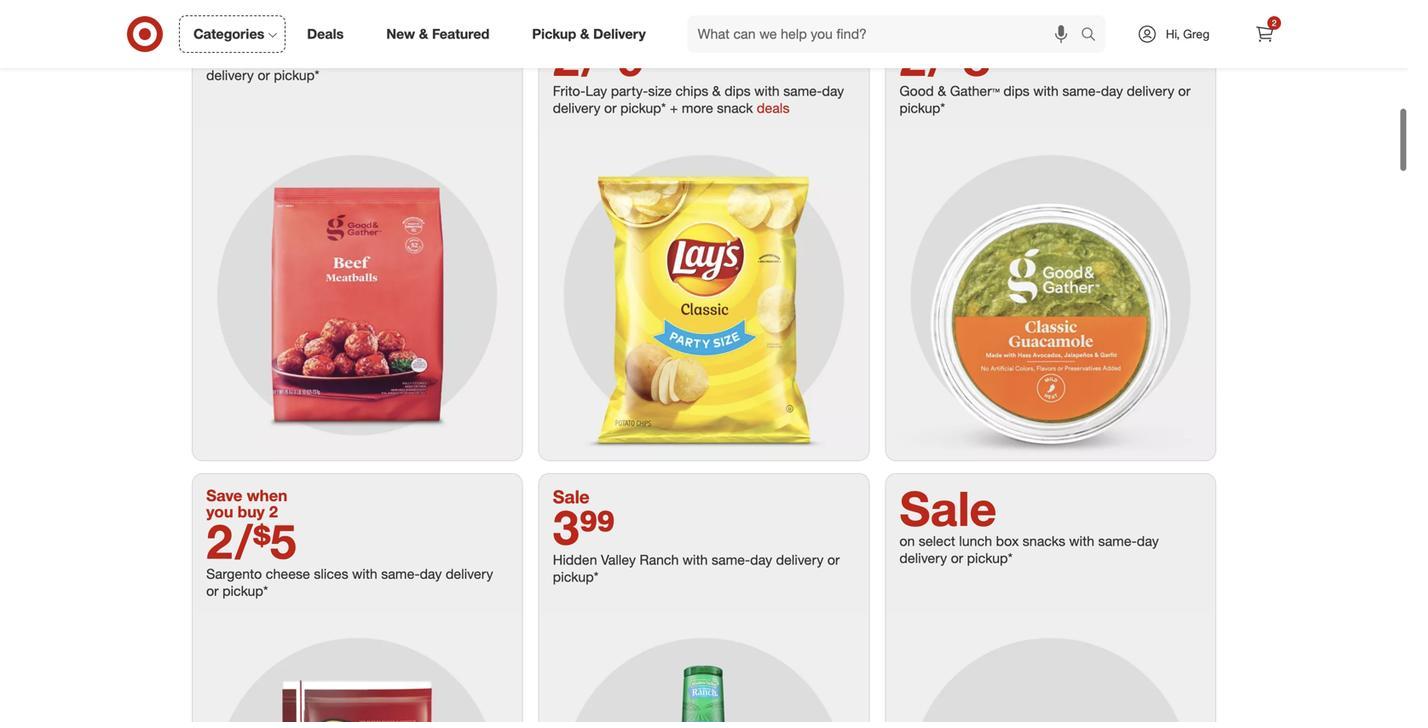 Task type: locate. For each thing, give the bounding box(es) containing it.
same- down new & featured
[[418, 50, 456, 66]]

1 horizontal spatial on
[[900, 533, 915, 549]]

0 vertical spatial when
[[940, 3, 981, 22]]

0 horizontal spatial dips
[[725, 83, 751, 99]]

same- down search button
[[1063, 83, 1101, 99]]

day
[[456, 50, 478, 66], [822, 83, 844, 99], [1101, 83, 1123, 99], [1137, 533, 1159, 549], [750, 552, 773, 568], [420, 566, 442, 582]]

buy
[[584, 19, 612, 39], [238, 502, 265, 522]]

dips up snack on the top of the page
[[725, 83, 751, 99]]

0 vertical spatial save
[[900, 3, 936, 22]]

1 horizontal spatial 2/
[[553, 29, 599, 87]]

2/
[[553, 29, 599, 87], [900, 29, 946, 87], [206, 512, 253, 570]]

same- right ranch
[[712, 552, 750, 568]]

& right chips
[[712, 83, 721, 99]]

dips inside frito-lay party-size chips & dips with same-day delivery or pickup* + more snack
[[725, 83, 751, 99]]

0 horizontal spatial save
[[206, 486, 242, 505]]

0 horizontal spatial when
[[247, 486, 287, 505]]

sale
[[900, 479, 997, 537], [553, 486, 590, 508]]

deals link
[[293, 15, 365, 53]]

delivery inside frito-lay party-size chips & dips with same-day delivery or pickup* + more snack
[[553, 100, 601, 117]]

lunch
[[959, 533, 992, 549]]

1 dips from the left
[[725, 83, 751, 99]]

2 dips from the left
[[1004, 83, 1030, 99]]

pickup* down frozen
[[274, 67, 320, 83]]

ranch
[[640, 552, 679, 568]]

1 horizontal spatial sale
[[900, 479, 997, 537]]

dips
[[725, 83, 751, 99], [1004, 83, 1030, 99]]

What can we help you find? suggestions appear below search field
[[688, 15, 1085, 53]]

size
[[648, 83, 672, 99]]

0 vertical spatial buy
[[584, 19, 612, 39]]

0 horizontal spatial you
[[206, 502, 233, 522]]

0 vertical spatial on
[[206, 50, 222, 66]]

0 horizontal spatial buy
[[238, 502, 265, 522]]

when
[[940, 3, 981, 22], [247, 486, 287, 505]]

2 inside save when you buy 2
[[269, 502, 278, 522]]

with right slices at the left of the page
[[352, 566, 378, 582]]

1 horizontal spatial 2
[[616, 19, 625, 39]]

pickup* down sargento
[[222, 583, 268, 599]]

on inside sale on select lunch box snacks with same-day delivery or pickup*
[[900, 533, 915, 549]]

select
[[919, 533, 956, 549]]

1 horizontal spatial dips
[[1004, 83, 1030, 99]]

1 horizontal spatial buy
[[584, 19, 612, 39]]

pickup* down the good
[[900, 100, 945, 117]]

hidden
[[553, 552, 597, 568]]

snack
[[717, 100, 753, 117]]

& right the good
[[938, 83, 947, 99]]

search
[[1073, 27, 1114, 44]]

with down new
[[389, 50, 414, 66]]

hi, greg
[[1166, 26, 1210, 41]]

1 vertical spatial buy
[[238, 502, 265, 522]]

on down categories
[[206, 50, 222, 66]]

delivery
[[206, 67, 254, 83], [1127, 83, 1175, 99], [553, 100, 601, 117], [900, 550, 947, 566], [776, 552, 824, 568], [446, 566, 493, 582]]

with inside hidden valley ranch with same-day delivery or pickup*
[[683, 552, 708, 568]]

1 horizontal spatial save
[[900, 3, 936, 22]]

& left frozen
[[300, 50, 309, 66]]

on
[[206, 50, 222, 66], [900, 533, 915, 549]]

same- inside sale on select lunch box snacks with same-day delivery or pickup*
[[1099, 533, 1137, 549]]

with inside dips with same-day delivery or pickup*
[[1034, 83, 1059, 99]]

pickup* inside hidden valley ranch with same-day delivery or pickup*
[[553, 569, 599, 585]]

2 horizontal spatial 2/
[[900, 29, 946, 87]]

or inside frito-lay party-size chips & dips with same-day delivery or pickup* + more snack
[[604, 100, 617, 117]]

sale on select lunch box snacks with same-day delivery or pickup*
[[900, 479, 1159, 566]]

greg
[[1184, 26, 1210, 41]]

deals
[[307, 26, 344, 42]]

save
[[900, 3, 936, 22], [206, 486, 242, 505]]

hidden valley ranch with same-day delivery or pickup*
[[553, 552, 840, 585]]

with inside sale on select lunch box snacks with same-day delivery or pickup*
[[1070, 533, 1095, 549]]

with right ranch
[[683, 552, 708, 568]]

same- up deals
[[784, 83, 822, 99]]

same-
[[418, 50, 456, 66], [784, 83, 822, 99], [1063, 83, 1101, 99], [1099, 533, 1137, 549], [712, 552, 750, 568], [381, 566, 420, 582]]

select fresh
[[226, 50, 296, 66]]

or inside hidden valley ranch with same-day delivery or pickup*
[[828, 552, 840, 568]]

pickup*
[[274, 67, 320, 83], [900, 100, 945, 117], [967, 550, 1013, 566], [553, 569, 599, 585], [222, 583, 268, 599]]

2
[[1272, 17, 1277, 28], [616, 19, 625, 39], [269, 502, 278, 522]]

with inside frito-lay party-size chips & dips with same-day delivery or pickup* + more snack
[[755, 83, 780, 99]]

save up 2/ $8
[[900, 3, 936, 22]]

& inside on select fresh & frozen meat with same-day delivery or pickup*
[[300, 50, 309, 66]]

search button
[[1073, 15, 1114, 56]]

categories link
[[179, 15, 286, 53]]

save inside save when you buy 2
[[206, 486, 242, 505]]

0 horizontal spatial 2
[[269, 502, 278, 522]]

&
[[419, 26, 428, 42], [580, 26, 590, 42], [300, 50, 309, 66], [712, 83, 721, 99], [938, 83, 947, 99]]

delivery
[[593, 26, 646, 42]]

party-
[[611, 83, 648, 99]]

or inside dips with same-day delivery or pickup*
[[1179, 83, 1191, 99]]

same- right the snacks
[[1099, 533, 1137, 549]]

same- right slices at the left of the page
[[381, 566, 420, 582]]

2 horizontal spatial 2
[[1272, 17, 1277, 28]]

™
[[993, 83, 1000, 99]]

with right the snacks
[[1070, 533, 1095, 549]]

when inside save when you buy 2
[[247, 486, 287, 505]]

with
[[389, 50, 414, 66], [755, 83, 780, 99], [1034, 83, 1059, 99], [1070, 533, 1095, 549], [683, 552, 708, 568], [352, 566, 378, 582]]

1 vertical spatial you
[[206, 502, 233, 522]]

frozen
[[313, 50, 350, 66]]

& inside frito-lay party-size chips & dips with same-day delivery or pickup* + more snack
[[712, 83, 721, 99]]

& right pickup
[[580, 26, 590, 42]]

3 99
[[553, 498, 615, 556]]

buy inside save when you buy 2
[[238, 502, 265, 522]]

save for save when you buy 2
[[206, 486, 242, 505]]

good & gather ™
[[900, 83, 1000, 99]]

dips right ™ on the top of the page
[[1004, 83, 1030, 99]]

save up '2/ $5'
[[206, 486, 242, 505]]

1 vertical spatial save
[[206, 486, 242, 505]]

pickup* inside sale on select lunch box snacks with same-day delivery or pickup*
[[967, 550, 1013, 566]]

$5
[[253, 512, 296, 570]]

day inside sale on select lunch box snacks with same-day delivery or pickup*
[[1137, 533, 1159, 549]]

or
[[258, 67, 270, 83], [1179, 83, 1191, 99], [604, 100, 617, 117], [951, 550, 964, 566], [828, 552, 840, 568], [206, 583, 219, 599]]

you
[[553, 19, 580, 39], [206, 502, 233, 522]]

with up deals
[[755, 83, 780, 99]]

1 horizontal spatial when
[[940, 3, 981, 22]]

& for new
[[419, 26, 428, 42]]

2 inside 2 link
[[1272, 17, 1277, 28]]

with inside on select fresh & frozen meat with same-day delivery or pickup*
[[389, 50, 414, 66]]

2/ $8
[[900, 29, 990, 87]]

frito-lay party-size chips & dips with same-day delivery or pickup* + more snack
[[553, 83, 844, 117]]

$8
[[946, 29, 990, 87]]

on left select
[[900, 533, 915, 549]]

0 horizontal spatial on
[[206, 50, 222, 66]]

or inside on select fresh & frozen meat with same-day delivery or pickup*
[[258, 67, 270, 83]]

when up $8
[[940, 3, 981, 22]]

99
[[579, 498, 615, 556]]

0 horizontal spatial 2/
[[206, 512, 253, 570]]

chips
[[676, 83, 709, 99]]

day inside on select fresh & frozen meat with same-day delivery or pickup*
[[456, 50, 478, 66]]

sargento
[[206, 566, 262, 582]]

1 vertical spatial on
[[900, 533, 915, 549]]

lay
[[586, 83, 607, 99]]

& right new
[[419, 26, 428, 42]]

pickup
[[532, 26, 577, 42]]

0 horizontal spatial sale
[[553, 486, 590, 508]]

0 vertical spatial you
[[553, 19, 580, 39]]

1 vertical spatial when
[[247, 486, 287, 505]]

pickup* down lunch
[[967, 550, 1013, 566]]

pickup* down 'hidden'
[[553, 569, 599, 585]]

sale inside sale on select lunch box snacks with same-day delivery or pickup*
[[900, 479, 997, 537]]

on select fresh & frozen meat with same-day delivery or pickup* link
[[193, 0, 522, 460]]

with right ™ on the top of the page
[[1034, 83, 1059, 99]]

cheese
[[266, 566, 310, 582]]

slices
[[314, 566, 348, 582]]

when up $5
[[247, 486, 287, 505]]



Task type: describe. For each thing, give the bounding box(es) containing it.
day inside dips with same-day delivery or pickup*
[[1101, 83, 1123, 99]]

2 link
[[1247, 15, 1284, 53]]

pickup & delivery
[[532, 26, 646, 42]]

delivery inside dips with same-day delivery or pickup*
[[1127, 83, 1175, 99]]

same- inside sargento cheese slices with same-day delivery or pickup*
[[381, 566, 420, 582]]

same- inside frito-lay party-size chips & dips with same-day delivery or pickup* + more snack
[[784, 83, 822, 99]]

meat
[[354, 50, 385, 66]]

or inside sale on select lunch box snacks with same-day delivery or pickup*
[[951, 550, 964, 566]]

same- inside hidden valley ranch with same-day delivery or pickup*
[[712, 552, 750, 568]]

snacks
[[1023, 533, 1066, 549]]

$9
[[599, 29, 644, 87]]

delivery inside hidden valley ranch with same-day delivery or pickup*
[[776, 552, 824, 568]]

new & featured link
[[372, 15, 511, 53]]

save for save when
[[900, 3, 936, 22]]

delivery inside on select fresh & frozen meat with same-day delivery or pickup*
[[206, 67, 254, 83]]

& for good
[[938, 83, 947, 99]]

featured
[[432, 26, 490, 42]]

3
[[553, 498, 579, 556]]

with inside sargento cheese slices with same-day delivery or pickup*
[[352, 566, 378, 582]]

pickup & delivery link
[[518, 15, 667, 53]]

when for save when
[[940, 3, 981, 22]]

more
[[682, 100, 713, 117]]

same- inside dips with same-day delivery or pickup*
[[1063, 83, 1101, 99]]

hi,
[[1166, 26, 1180, 41]]

frito-
[[553, 83, 586, 99]]

sargento cheese slices with same-day delivery or pickup*
[[206, 566, 493, 599]]

when for save when you buy 2
[[247, 486, 287, 505]]

box
[[996, 533, 1019, 549]]

sale for sale
[[553, 486, 590, 508]]

delivery inside sargento cheese slices with same-day delivery or pickup*
[[446, 566, 493, 582]]

2/ for $5
[[206, 512, 253, 570]]

delivery inside sale on select lunch box snacks with same-day delivery or pickup*
[[900, 550, 947, 566]]

new
[[386, 26, 415, 42]]

day inside sargento cheese slices with same-day delivery or pickup*
[[420, 566, 442, 582]]

save when
[[900, 3, 981, 22]]

2/ $5
[[206, 512, 296, 570]]

2/ for $8
[[900, 29, 946, 87]]

& for pickup
[[580, 26, 590, 42]]

day inside hidden valley ranch with same-day delivery or pickup*
[[750, 552, 773, 568]]

same- inside on select fresh & frozen meat with same-day delivery or pickup*
[[418, 50, 456, 66]]

new & featured
[[386, 26, 490, 42]]

valley
[[601, 552, 636, 568]]

categories
[[194, 26, 265, 42]]

dips with same-day delivery or pickup*
[[900, 83, 1191, 117]]

pickup* inside on select fresh & frozen meat with same-day delivery or pickup*
[[274, 67, 320, 83]]

day inside frito-lay party-size chips & dips with same-day delivery or pickup* + more snack
[[822, 83, 844, 99]]

save when you buy 2
[[206, 486, 287, 522]]

or inside sargento cheese slices with same-day delivery or pickup*
[[206, 583, 219, 599]]

1 horizontal spatial you
[[553, 19, 580, 39]]

good
[[900, 83, 934, 99]]

2/ $9
[[553, 29, 644, 87]]

gather
[[950, 83, 993, 99]]

dips inside dips with same-day delivery or pickup*
[[1004, 83, 1030, 99]]

deals
[[757, 100, 790, 117]]

on inside on select fresh & frozen meat with same-day delivery or pickup*
[[206, 50, 222, 66]]

on select fresh & frozen meat with same-day delivery or pickup*
[[206, 50, 478, 83]]

pickup* +
[[621, 100, 678, 117]]

2/ for $9
[[553, 29, 599, 87]]

pickup* inside sargento cheese slices with same-day delivery or pickup*
[[222, 583, 268, 599]]

sale for sale on select lunch box snacks with same-day delivery or pickup*
[[900, 479, 997, 537]]

pickup* inside dips with same-day delivery or pickup*
[[900, 100, 945, 117]]

you inside save when you buy 2
[[206, 502, 233, 522]]

you buy 2
[[553, 19, 625, 39]]



Task type: vqa. For each thing, say whether or not it's contained in the screenshot.
2nd OLLY
no



